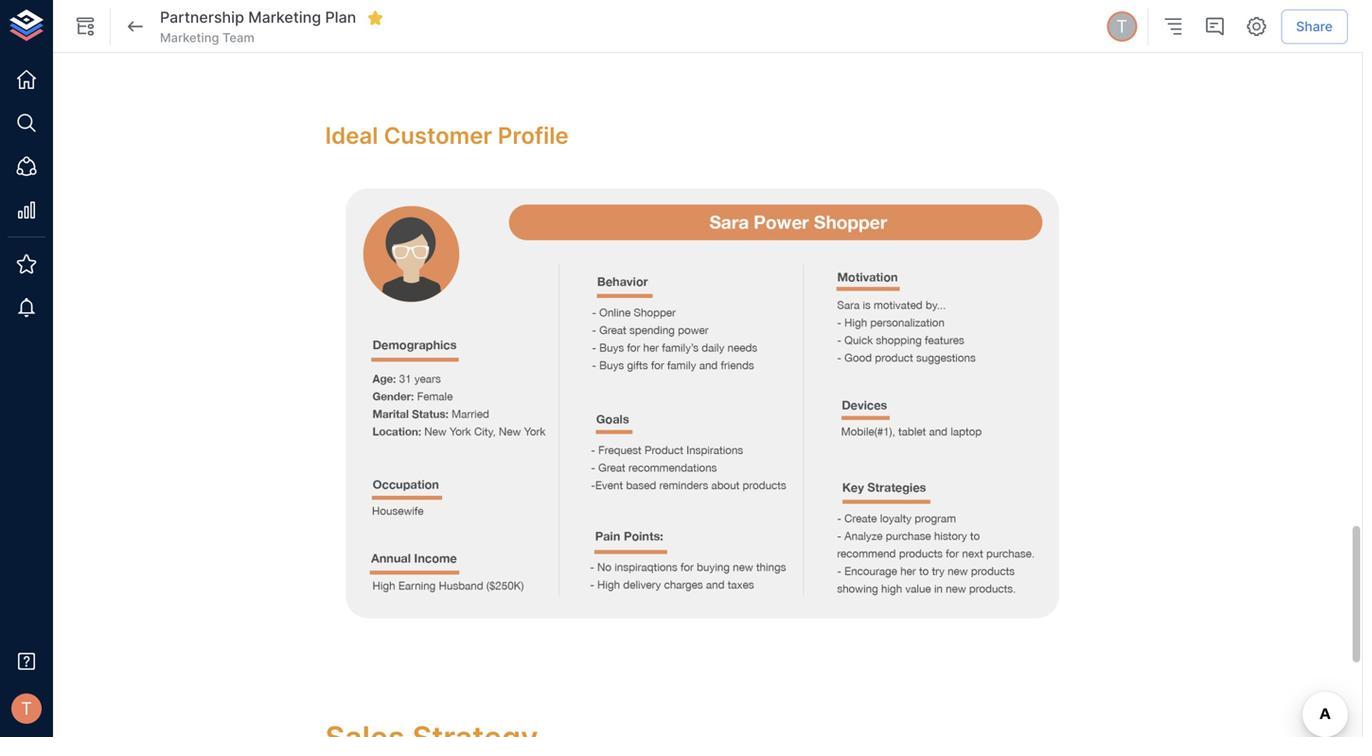 Task type: describe. For each thing, give the bounding box(es) containing it.
ideal customer profile
[[325, 122, 569, 149]]

show wiki image
[[74, 15, 97, 38]]

1 horizontal spatial t button
[[1104, 9, 1140, 44]]

partnership marketing plan
[[160, 8, 356, 27]]

1 vertical spatial t button
[[6, 688, 47, 730]]

settings image
[[1245, 15, 1268, 38]]

go back image
[[124, 15, 147, 38]]

partnership
[[160, 8, 244, 27]]

plan
[[325, 8, 356, 27]]

marketing team link
[[160, 29, 255, 46]]



Task type: vqa. For each thing, say whether or not it's contained in the screenshot.
Settings "icon"
yes



Task type: locate. For each thing, give the bounding box(es) containing it.
table of contents image
[[1162, 15, 1184, 38]]

remove favorite image
[[367, 9, 384, 26]]

1 vertical spatial t
[[21, 698, 32, 719]]

0 vertical spatial t button
[[1104, 9, 1140, 44]]

t for rightmost t button
[[1116, 16, 1127, 37]]

0 horizontal spatial t button
[[6, 688, 47, 730]]

share button
[[1281, 9, 1348, 44]]

1 vertical spatial marketing
[[160, 30, 219, 45]]

comments image
[[1203, 15, 1226, 38]]

marketing inside the marketing team link
[[160, 30, 219, 45]]

marketing team
[[160, 30, 255, 45]]

ideal
[[325, 122, 378, 149]]

0 horizontal spatial t
[[21, 698, 32, 719]]

marketing up team
[[248, 8, 321, 27]]

share
[[1296, 18, 1333, 34]]

marketing down partnership
[[160, 30, 219, 45]]

customer
[[384, 122, 492, 149]]

t button
[[1104, 9, 1140, 44], [6, 688, 47, 730]]

0 vertical spatial t
[[1116, 16, 1127, 37]]

team
[[222, 30, 255, 45]]

0 vertical spatial marketing
[[248, 8, 321, 27]]

1 horizontal spatial t
[[1116, 16, 1127, 37]]

1 horizontal spatial marketing
[[248, 8, 321, 27]]

t for bottommost t button
[[21, 698, 32, 719]]

profile
[[498, 122, 569, 149]]

t
[[1116, 16, 1127, 37], [21, 698, 32, 719]]

0 horizontal spatial marketing
[[160, 30, 219, 45]]

marketing
[[248, 8, 321, 27], [160, 30, 219, 45]]



